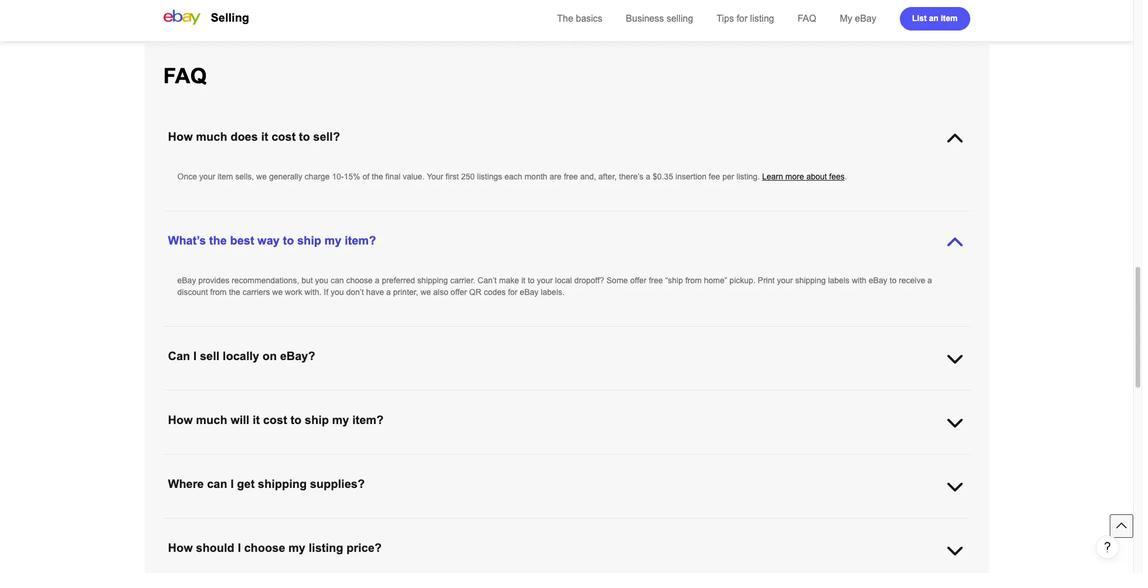 Task type: vqa. For each thing, say whether or not it's contained in the screenshot.
the top Owned
no



Task type: locate. For each thing, give the bounding box(es) containing it.
1 horizontal spatial from
[[686, 276, 702, 285]]

1 vertical spatial much
[[196, 414, 227, 426]]

selling
[[211, 11, 249, 24]]

0 horizontal spatial qr
[[469, 287, 482, 297]]

local inside when creating your listing, you can offer local pickup by selecting it in shipping details. once the buyer pays, they'll receive a qr code and a 6-digit code, which you can scan or enter with the app to confirm the sale.
[[326, 391, 343, 401]]

1 vertical spatial once
[[493, 391, 513, 401]]

0 vertical spatial my
[[325, 234, 342, 247]]

your right print
[[777, 276, 793, 285]]

get
[[237, 478, 255, 490]]

item left sells,
[[218, 172, 233, 181]]

0 vertical spatial faq
[[798, 13, 817, 23]]

ebay?
[[280, 350, 315, 363]]

listing.
[[737, 172, 760, 181]]

1 horizontal spatial receive
[[899, 276, 926, 285]]

labels.
[[541, 287, 565, 297]]

much
[[196, 130, 227, 143], [196, 414, 227, 426]]

preferred
[[382, 276, 415, 285]]

qr left 'code'
[[632, 391, 645, 401]]

ebay provides recommendations, but you can choose a preferred shipping carrier. can't make it to your local dropoff? some offer free "ship from home" pickup. print your shipping labels with ebay to receive a discount from the carriers we work with. if you don't have a printer, we also offer qr codes for ebay labels.
[[177, 276, 933, 297]]

0 horizontal spatial local
[[326, 391, 343, 401]]

from right "ship
[[686, 276, 702, 285]]

shipping left labels
[[796, 276, 826, 285]]

2 horizontal spatial offer
[[631, 276, 647, 285]]

cost for does
[[272, 130, 296, 143]]

for down make
[[508, 287, 518, 297]]

to right app
[[888, 391, 895, 401]]

free for are
[[564, 172, 578, 181]]

it left in
[[417, 391, 421, 401]]

carrier.
[[450, 276, 476, 285]]

2 horizontal spatial i
[[238, 541, 241, 554]]

much for does
[[196, 130, 227, 143]]

selecting
[[382, 391, 415, 401]]

2 vertical spatial offer
[[308, 391, 324, 401]]

for right tips
[[737, 13, 748, 23]]

1 vertical spatial faq
[[163, 64, 207, 88]]

0 vertical spatial how
[[168, 130, 193, 143]]

item right an
[[941, 13, 958, 23]]

item? down by
[[353, 414, 384, 426]]

recommendations,
[[232, 276, 299, 285]]

we right sells,
[[256, 172, 267, 181]]

i for can
[[231, 478, 234, 490]]

1 horizontal spatial i
[[231, 478, 234, 490]]

listing left price? in the bottom left of the page
[[309, 541, 343, 554]]

3 how from the top
[[168, 541, 193, 554]]

local
[[555, 276, 572, 285], [326, 391, 343, 401]]

1 vertical spatial for
[[508, 287, 518, 297]]

1 vertical spatial choose
[[244, 541, 285, 554]]

selling
[[667, 13, 694, 23]]

the right the 'confirm'
[[926, 391, 938, 401]]

receive
[[899, 276, 926, 285], [597, 391, 623, 401]]

for
[[737, 13, 748, 23], [508, 287, 518, 297]]

i left sell
[[193, 350, 197, 363]]

or
[[811, 391, 818, 401]]

the left carriers
[[229, 287, 240, 297]]

0 horizontal spatial offer
[[308, 391, 324, 401]]

to right will
[[291, 414, 302, 426]]

1 horizontal spatial for
[[737, 13, 748, 23]]

0 vertical spatial offer
[[631, 276, 647, 285]]

from down provides in the top left of the page
[[210, 287, 227, 297]]

0 horizontal spatial item
[[218, 172, 233, 181]]

1 horizontal spatial choose
[[346, 276, 373, 285]]

much down 'creating'
[[196, 414, 227, 426]]

shipping inside when creating your listing, you can offer local pickup by selecting it in shipping details. once the buyer pays, they'll receive a qr code and a 6-digit code, which you can scan or enter with the app to confirm the sale.
[[432, 391, 463, 401]]

what's
[[168, 234, 206, 247]]

1 vertical spatial free
[[649, 276, 663, 285]]

0 vertical spatial item
[[941, 13, 958, 23]]

1 vertical spatial item
[[218, 172, 233, 181]]

with inside ebay provides recommendations, but you can choose a preferred shipping carrier. can't make it to your local dropoff? some offer free "ship from home" pickup. print your shipping labels with ebay to receive a discount from the carriers we work with. if you don't have a printer, we also offer qr codes for ebay labels.
[[852, 276, 867, 285]]

you up "if"
[[315, 276, 329, 285]]

0 horizontal spatial for
[[508, 287, 518, 297]]

i
[[193, 350, 197, 363], [231, 478, 234, 490], [238, 541, 241, 554]]

for inside ebay provides recommendations, but you can choose a preferred shipping carrier. can't make it to your local dropoff? some offer free "ship from home" pickup. print your shipping labels with ebay to receive a discount from the carriers we work with. if you don't have a printer, we also offer qr codes for ebay labels.
[[508, 287, 518, 297]]

after,
[[599, 172, 617, 181]]

with right the enter
[[842, 391, 856, 401]]

0 horizontal spatial once
[[177, 172, 197, 181]]

locally
[[223, 350, 259, 363]]

listings
[[477, 172, 503, 181]]

0 horizontal spatial receive
[[597, 391, 623, 401]]

1 vertical spatial listing
[[309, 541, 343, 554]]

with inside when creating your listing, you can offer local pickup by selecting it in shipping details. once the buyer pays, they'll receive a qr code and a 6-digit code, which you can scan or enter with the app to confirm the sale.
[[842, 391, 856, 401]]

it right will
[[253, 414, 260, 426]]

0 vertical spatial cost
[[272, 130, 296, 143]]

1 horizontal spatial local
[[555, 276, 572, 285]]

cost down listing,
[[263, 414, 287, 426]]

free right are
[[564, 172, 578, 181]]

some
[[607, 276, 628, 285]]

make
[[499, 276, 519, 285]]

once left sells,
[[177, 172, 197, 181]]

1 how from the top
[[168, 130, 193, 143]]

offer left pickup
[[308, 391, 324, 401]]

1 horizontal spatial free
[[649, 276, 663, 285]]

1 horizontal spatial offer
[[451, 287, 467, 297]]

10-
[[332, 172, 344, 181]]

qr inside when creating your listing, you can offer local pickup by selecting it in shipping details. once the buyer pays, they'll receive a qr code and a 6-digit code, which you can scan or enter with the app to confirm the sale.
[[632, 391, 645, 401]]

0 horizontal spatial choose
[[244, 541, 285, 554]]

we left also on the left bottom of the page
[[421, 287, 431, 297]]

can
[[331, 276, 344, 285], [292, 391, 305, 401], [776, 391, 789, 401], [207, 478, 227, 490]]

we left the work
[[272, 287, 283, 297]]

it right make
[[522, 276, 526, 285]]

pickup
[[345, 391, 369, 401]]

2 how from the top
[[168, 414, 193, 426]]

offer inside when creating your listing, you can offer local pickup by selecting it in shipping details. once the buyer pays, they'll receive a qr code and a 6-digit code, which you can scan or enter with the app to confirm the sale.
[[308, 391, 324, 401]]

0 horizontal spatial we
[[256, 172, 267, 181]]

charge
[[305, 172, 330, 181]]

much left does
[[196, 130, 227, 143]]

can left scan
[[776, 391, 789, 401]]

your left listing,
[[233, 391, 249, 401]]

0 vertical spatial local
[[555, 276, 572, 285]]

1 vertical spatial my
[[332, 414, 349, 426]]

2 vertical spatial my
[[289, 541, 306, 554]]

listing
[[751, 13, 775, 23], [309, 541, 343, 554]]

enter
[[821, 391, 839, 401]]

can i sell locally on ebay?
[[168, 350, 315, 363]]

faq link
[[798, 13, 817, 23]]

1 vertical spatial from
[[210, 287, 227, 297]]

final
[[386, 172, 401, 181]]

my ebay
[[840, 13, 877, 23]]

it right does
[[261, 130, 268, 143]]

with right labels
[[852, 276, 867, 285]]

i left the get
[[231, 478, 234, 490]]

to
[[299, 130, 310, 143], [283, 234, 294, 247], [528, 276, 535, 285], [890, 276, 897, 285], [888, 391, 895, 401], [291, 414, 302, 426]]

the left best at the top of page
[[209, 234, 227, 247]]

0 horizontal spatial free
[[564, 172, 578, 181]]

0 vertical spatial with
[[852, 276, 867, 285]]

free left "ship
[[649, 276, 663, 285]]

cost right does
[[272, 130, 296, 143]]

you right "if"
[[331, 287, 344, 297]]

price?
[[347, 541, 382, 554]]

qr down can't
[[469, 287, 482, 297]]

0 vertical spatial much
[[196, 130, 227, 143]]

offer
[[631, 276, 647, 285], [451, 287, 467, 297], [308, 391, 324, 401]]

shipping right in
[[432, 391, 463, 401]]

0 vertical spatial i
[[193, 350, 197, 363]]

1 horizontal spatial qr
[[632, 391, 645, 401]]

offer down carrier. at the left top of page
[[451, 287, 467, 297]]

choose
[[346, 276, 373, 285], [244, 541, 285, 554]]

1 vertical spatial ship
[[305, 414, 329, 426]]

0 horizontal spatial i
[[193, 350, 197, 363]]

0 vertical spatial free
[[564, 172, 578, 181]]

ebay right labels
[[869, 276, 888, 285]]

1 vertical spatial with
[[842, 391, 856, 401]]

item for an
[[941, 13, 958, 23]]

2 vertical spatial how
[[168, 541, 193, 554]]

how much will it cost to ship my item?
[[168, 414, 384, 426]]

the basics link
[[557, 13, 603, 23]]

0 vertical spatial choose
[[346, 276, 373, 285]]

2 vertical spatial i
[[238, 541, 241, 554]]

once
[[177, 172, 197, 181], [493, 391, 513, 401]]

choose right should
[[244, 541, 285, 554]]

supplies?
[[310, 478, 365, 490]]

can right but
[[331, 276, 344, 285]]

1 horizontal spatial once
[[493, 391, 513, 401]]

can left the get
[[207, 478, 227, 490]]

it inside when creating your listing, you can offer local pickup by selecting it in shipping details. once the buyer pays, they'll receive a qr code and a 6-digit code, which you can scan or enter with the app to confirm the sale.
[[417, 391, 421, 401]]

to inside when creating your listing, you can offer local pickup by selecting it in shipping details. once the buyer pays, they'll receive a qr code and a 6-digit code, which you can scan or enter with the app to confirm the sale.
[[888, 391, 895, 401]]

you right listing,
[[277, 391, 290, 401]]

with
[[852, 276, 867, 285], [842, 391, 856, 401]]

6-
[[690, 391, 697, 401]]

how
[[168, 130, 193, 143], [168, 414, 193, 426], [168, 541, 193, 554]]

1 vertical spatial receive
[[597, 391, 623, 401]]

learn
[[763, 172, 784, 181]]

my ebay link
[[840, 13, 877, 23]]

offer right the "some"
[[631, 276, 647, 285]]

local inside ebay provides recommendations, but you can choose a preferred shipping carrier. can't make it to your local dropoff? some offer free "ship from home" pickup. print your shipping labels with ebay to receive a discount from the carriers we work with. if you don't have a printer, we also offer qr codes for ebay labels.
[[555, 276, 572, 285]]

once right details.
[[493, 391, 513, 401]]

sells,
[[235, 172, 254, 181]]

2 horizontal spatial we
[[421, 287, 431, 297]]

from
[[686, 276, 702, 285], [210, 287, 227, 297]]

0 horizontal spatial faq
[[163, 64, 207, 88]]

listing right tips
[[751, 13, 775, 23]]

item? up don't
[[345, 234, 376, 247]]

local left pickup
[[326, 391, 343, 401]]

0 vertical spatial receive
[[899, 276, 926, 285]]

1 vertical spatial cost
[[263, 414, 287, 426]]

ship
[[297, 234, 321, 247], [305, 414, 329, 426]]

i right should
[[238, 541, 241, 554]]

home"
[[704, 276, 728, 285]]

list
[[913, 13, 927, 23]]

value.
[[403, 172, 425, 181]]

the left app
[[858, 391, 870, 401]]

a
[[646, 172, 651, 181], [375, 276, 380, 285], [928, 276, 933, 285], [387, 287, 391, 297], [626, 391, 630, 401], [683, 391, 688, 401]]

0 vertical spatial qr
[[469, 287, 482, 297]]

once inside when creating your listing, you can offer local pickup by selecting it in shipping details. once the buyer pays, they'll receive a qr code and a 6-digit code, which you can scan or enter with the app to confirm the sale.
[[493, 391, 513, 401]]

0 vertical spatial listing
[[751, 13, 775, 23]]

how for how should i choose my listing price?
[[168, 541, 193, 554]]

1 vertical spatial i
[[231, 478, 234, 490]]

free inside ebay provides recommendations, but you can choose a preferred shipping carrier. can't make it to your local dropoff? some offer free "ship from home" pickup. print your shipping labels with ebay to receive a discount from the carriers we work with. if you don't have a printer, we also offer qr codes for ebay labels.
[[649, 276, 663, 285]]

where
[[168, 478, 204, 490]]

choose up don't
[[346, 276, 373, 285]]

don't
[[346, 287, 364, 297]]

carriers
[[243, 287, 270, 297]]

per
[[723, 172, 735, 181]]

1 vertical spatial how
[[168, 414, 193, 426]]

should
[[196, 541, 235, 554]]

can
[[168, 350, 190, 363]]

labels
[[829, 276, 850, 285]]

1 vertical spatial local
[[326, 391, 343, 401]]

1 vertical spatial item?
[[353, 414, 384, 426]]

1 horizontal spatial item
[[941, 13, 958, 23]]

1 horizontal spatial we
[[272, 287, 283, 297]]

it
[[261, 130, 268, 143], [522, 276, 526, 285], [417, 391, 421, 401], [253, 414, 260, 426]]

1 vertical spatial qr
[[632, 391, 645, 401]]

free for offer
[[649, 276, 663, 285]]

2 much from the top
[[196, 414, 227, 426]]

local up labels.
[[555, 276, 572, 285]]

to right make
[[528, 276, 535, 285]]

1 much from the top
[[196, 130, 227, 143]]

can't
[[478, 276, 497, 285]]

an
[[930, 13, 939, 23]]

my
[[840, 13, 853, 23]]



Task type: describe. For each thing, give the bounding box(es) containing it.
print
[[758, 276, 775, 285]]

best
[[230, 234, 254, 247]]

can inside ebay provides recommendations, but you can choose a preferred shipping carrier. can't make it to your local dropoff? some offer free "ship from home" pickup. print your shipping labels with ebay to receive a discount from the carriers we work with. if you don't have a printer, we also offer qr codes for ebay labels.
[[331, 276, 344, 285]]

in
[[423, 391, 430, 401]]

business selling link
[[626, 13, 694, 23]]

printer,
[[393, 287, 418, 297]]

how for how much will it cost to ship my item?
[[168, 414, 193, 426]]

15%
[[344, 172, 361, 181]]

ebay left labels.
[[520, 287, 539, 297]]

receive inside ebay provides recommendations, but you can choose a preferred shipping carrier. can't make it to your local dropoff? some offer free "ship from home" pickup. print your shipping labels with ebay to receive a discount from the carriers we work with. if you don't have a printer, we also offer qr codes for ebay labels.
[[899, 276, 926, 285]]

tips
[[717, 13, 734, 23]]

digit
[[697, 391, 712, 401]]

have
[[366, 287, 384, 297]]

app
[[872, 391, 886, 401]]

when
[[177, 391, 199, 401]]

sale.
[[177, 403, 195, 412]]

details.
[[465, 391, 491, 401]]

are
[[550, 172, 562, 181]]

but
[[302, 276, 313, 285]]

work
[[285, 287, 303, 297]]

1 vertical spatial offer
[[451, 287, 467, 297]]

first
[[446, 172, 459, 181]]

ebay up discount
[[177, 276, 196, 285]]

item for your
[[218, 172, 233, 181]]

by
[[371, 391, 380, 401]]

the
[[557, 13, 574, 23]]

and
[[667, 391, 681, 401]]

and,
[[581, 172, 597, 181]]

250
[[461, 172, 475, 181]]

tips for listing
[[717, 13, 775, 23]]

the inside ebay provides recommendations, but you can choose a preferred shipping carrier. can't make it to your local dropoff? some offer free "ship from home" pickup. print your shipping labels with ebay to receive a discount from the carriers we work with. if you don't have a printer, we also offer qr codes for ebay labels.
[[229, 287, 240, 297]]

0 vertical spatial once
[[177, 172, 197, 181]]

the basics
[[557, 13, 603, 23]]

codes
[[484, 287, 506, 297]]

does
[[231, 130, 258, 143]]

to left sell? in the top of the page
[[299, 130, 310, 143]]

list an item link
[[900, 7, 971, 31]]

scan
[[791, 391, 809, 401]]

your inside when creating your listing, you can offer local pickup by selecting it in shipping details. once the buyer pays, they'll receive a qr code and a 6-digit code, which you can scan or enter with the app to confirm the sale.
[[233, 391, 249, 401]]

learn more about fees link
[[763, 172, 845, 181]]

also
[[434, 287, 449, 297]]

insertion
[[676, 172, 707, 181]]

i for should
[[238, 541, 241, 554]]

confirm
[[897, 391, 924, 401]]

what's the best way to ship my item?
[[168, 234, 376, 247]]

1 horizontal spatial listing
[[751, 13, 775, 23]]

basics
[[576, 13, 603, 23]]

sell?
[[313, 130, 340, 143]]

0 vertical spatial from
[[686, 276, 702, 285]]

shipping right the get
[[258, 478, 307, 490]]

with.
[[305, 287, 322, 297]]

buyer
[[529, 391, 549, 401]]

code
[[647, 391, 665, 401]]

$0.35
[[653, 172, 674, 181]]

1 horizontal spatial faq
[[798, 13, 817, 23]]

how for how much does it cost to sell?
[[168, 130, 193, 143]]

the left buyer
[[515, 391, 527, 401]]

cost for will
[[263, 414, 287, 426]]

fee
[[709, 172, 721, 181]]

0 vertical spatial item?
[[345, 234, 376, 247]]

to right way
[[283, 234, 294, 247]]

on
[[263, 350, 277, 363]]

once your item sells, we generally charge 10-15% of the final value. your first 250 listings each month are free and, after, there's a $0.35 insertion fee per listing. learn more about fees .
[[177, 172, 848, 181]]

"ship
[[666, 276, 683, 285]]

the right of
[[372, 172, 383, 181]]

0 vertical spatial for
[[737, 13, 748, 23]]

much for will
[[196, 414, 227, 426]]

it inside ebay provides recommendations, but you can choose a preferred shipping carrier. can't make it to your local dropoff? some offer free "ship from home" pickup. print your shipping labels with ebay to receive a discount from the carriers we work with. if you don't have a printer, we also offer qr codes for ebay labels.
[[522, 276, 526, 285]]

how should i choose my listing price?
[[168, 541, 382, 554]]

where can i get shipping supplies?
[[168, 478, 365, 490]]

to right labels
[[890, 276, 897, 285]]

business selling
[[626, 13, 694, 23]]

of
[[363, 172, 370, 181]]

code,
[[715, 391, 735, 401]]

shipping up also on the left bottom of the page
[[418, 276, 448, 285]]

month
[[525, 172, 548, 181]]

ebay right my
[[855, 13, 877, 23]]

will
[[231, 414, 250, 426]]

dropoff?
[[575, 276, 605, 285]]

your up labels.
[[537, 276, 553, 285]]

0 horizontal spatial listing
[[309, 541, 343, 554]]

can up how much will it cost to ship my item?
[[292, 391, 305, 401]]

there's
[[619, 172, 644, 181]]

pickup.
[[730, 276, 756, 285]]

discount
[[177, 287, 208, 297]]

creating
[[201, 391, 230, 401]]

way
[[258, 234, 280, 247]]

qr inside ebay provides recommendations, but you can choose a preferred shipping carrier. can't make it to your local dropoff? some offer free "ship from home" pickup. print your shipping labels with ebay to receive a discount from the carriers we work with. if you don't have a printer, we also offer qr codes for ebay labels.
[[469, 287, 482, 297]]

you right which
[[760, 391, 774, 401]]

0 horizontal spatial from
[[210, 287, 227, 297]]

about
[[807, 172, 827, 181]]

receive inside when creating your listing, you can offer local pickup by selecting it in shipping details. once the buyer pays, they'll receive a qr code and a 6-digit code, which you can scan or enter with the app to confirm the sale.
[[597, 391, 623, 401]]

your left sells,
[[199, 172, 215, 181]]

0 vertical spatial ship
[[297, 234, 321, 247]]

how much does it cost to sell?
[[168, 130, 340, 143]]

if
[[324, 287, 329, 297]]

sell
[[200, 350, 220, 363]]

your
[[427, 172, 444, 181]]

each
[[505, 172, 523, 181]]

.
[[845, 172, 848, 181]]

list an item
[[913, 13, 958, 23]]

choose inside ebay provides recommendations, but you can choose a preferred shipping carrier. can't make it to your local dropoff? some offer free "ship from home" pickup. print your shipping labels with ebay to receive a discount from the carriers we work with. if you don't have a printer, we also offer qr codes for ebay labels.
[[346, 276, 373, 285]]

pays,
[[552, 391, 571, 401]]

help, opens dialogs image
[[1102, 541, 1114, 553]]

more
[[786, 172, 805, 181]]

fees
[[830, 172, 845, 181]]

which
[[737, 391, 758, 401]]



